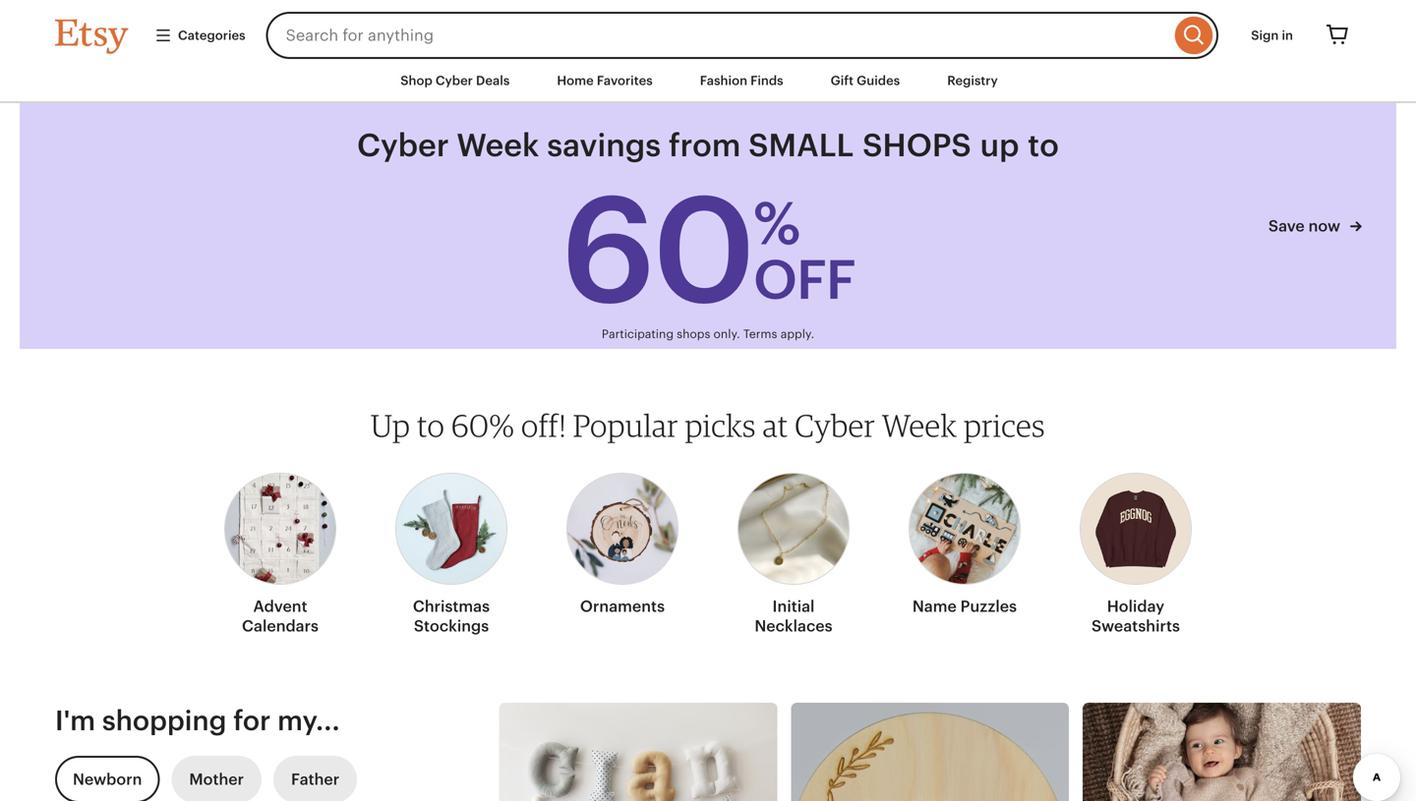 Task type: vqa. For each thing, say whether or not it's contained in the screenshot.
SHOP in the top left of the page
yes



Task type: describe. For each thing, give the bounding box(es) containing it.
name puzzles
[[913, 598, 1017, 616]]

father
[[291, 771, 340, 789]]

categories
[[178, 28, 246, 43]]

prices
[[964, 407, 1046, 445]]

shop cyber deals link
[[386, 63, 525, 99]]

ornaments link
[[567, 462, 679, 625]]

deals
[[476, 73, 510, 88]]

Search for anything text field
[[266, 12, 1171, 59]]

i'm
[[55, 705, 95, 737]]

registry link
[[933, 63, 1013, 99]]

initial
[[773, 598, 815, 616]]

terms apply.
[[743, 328, 815, 341]]

shopping
[[102, 705, 227, 737]]

newborn
[[73, 771, 142, 789]]

picks
[[685, 407, 756, 445]]

1 vertical spatial week
[[882, 407, 957, 445]]

calendars
[[242, 618, 319, 636]]

shops
[[677, 328, 711, 341]]

ornaments
[[580, 598, 665, 616]]

guides
[[857, 73, 900, 88]]

small shops up to
[[749, 128, 1059, 163]]

savings
[[547, 128, 661, 163]]

fashion finds
[[700, 73, 784, 88]]

save
[[1269, 217, 1305, 235]]

christmas stockings link
[[395, 462, 508, 644]]

home favorites
[[557, 73, 653, 88]]

sign in
[[1251, 28, 1293, 43]]

participating shops only. terms apply.
[[602, 328, 815, 341]]

favorites
[[597, 73, 653, 88]]

60
[[561, 167, 754, 335]]

gift guides
[[831, 73, 900, 88]]

mother
[[189, 771, 244, 789]]

60%
[[451, 407, 515, 445]]

fashion finds link
[[685, 63, 798, 99]]

sign
[[1251, 28, 1279, 43]]

up to 60% off! popular picks at cyber week prices
[[371, 407, 1046, 445]]

holiday sweatshirts
[[1092, 598, 1180, 636]]

gift guides link
[[816, 63, 915, 99]]

1 vertical spatial cyber
[[357, 128, 449, 163]]

advent calendars
[[242, 598, 319, 636]]

menu bar containing shop cyber deals
[[20, 59, 1397, 103]]

shop
[[401, 73, 433, 88]]

home favorites link
[[542, 63, 668, 99]]



Task type: locate. For each thing, give the bounding box(es) containing it.
save now link
[[1269, 215, 1397, 237]]

cyber
[[436, 73, 473, 88], [357, 128, 449, 163], [795, 407, 876, 445]]

holiday sweatshirts link
[[1080, 462, 1192, 644]]

off
[[754, 250, 855, 311]]

cyber right at
[[795, 407, 876, 445]]

registry
[[947, 73, 998, 88]]

up
[[371, 407, 410, 445]]

initial necklaces
[[755, 598, 833, 636]]

advent
[[253, 598, 307, 616]]

christmas
[[413, 598, 490, 616]]

cyber right shop
[[436, 73, 473, 88]]

christmas stockings
[[413, 598, 490, 636]]

to
[[417, 407, 445, 445]]

60 % off
[[561, 167, 855, 335]]

sign in button
[[1237, 18, 1308, 53]]

banner
[[20, 0, 1397, 59]]

initial necklaces link
[[738, 462, 850, 644]]

for
[[233, 705, 271, 737]]

shop cyber deals
[[401, 73, 510, 88]]

gift
[[831, 73, 854, 88]]

i'm shopping for my...
[[55, 705, 340, 737]]

menu bar
[[20, 59, 1397, 103]]

popular
[[573, 407, 679, 445]]

week down deals at left
[[457, 128, 539, 163]]

now
[[1309, 217, 1341, 235]]

puzzles
[[961, 598, 1017, 616]]

%
[[754, 191, 800, 257]]

participating
[[602, 328, 674, 341]]

0 vertical spatial week
[[457, 128, 539, 163]]

save now
[[1269, 217, 1345, 235]]

week left prices
[[882, 407, 957, 445]]

stockings
[[414, 618, 489, 636]]

name
[[913, 598, 957, 616]]

week
[[457, 128, 539, 163], [882, 407, 957, 445]]

sweatshirts
[[1092, 618, 1180, 636]]

cyber week savings from small shops up to
[[357, 128, 1059, 163]]

only.
[[714, 328, 740, 341]]

1 horizontal spatial week
[[882, 407, 957, 445]]

0 horizontal spatial week
[[457, 128, 539, 163]]

my...
[[278, 705, 340, 737]]

none search field inside banner
[[266, 12, 1219, 59]]

home
[[557, 73, 594, 88]]

None search field
[[266, 12, 1219, 59]]

from
[[669, 128, 741, 163]]

holiday
[[1107, 598, 1165, 616]]

off!
[[521, 407, 567, 445]]

name puzzles link
[[909, 462, 1021, 625]]

categories button
[[140, 18, 260, 53]]

advent calendars link
[[224, 462, 336, 644]]

fashion
[[700, 73, 748, 88]]

2 vertical spatial cyber
[[795, 407, 876, 445]]

0 vertical spatial cyber
[[436, 73, 473, 88]]

cyber down shop
[[357, 128, 449, 163]]

at
[[763, 407, 788, 445]]

in
[[1282, 28, 1293, 43]]

banner containing categories
[[20, 0, 1397, 59]]

necklaces
[[755, 618, 833, 636]]

finds
[[751, 73, 784, 88]]



